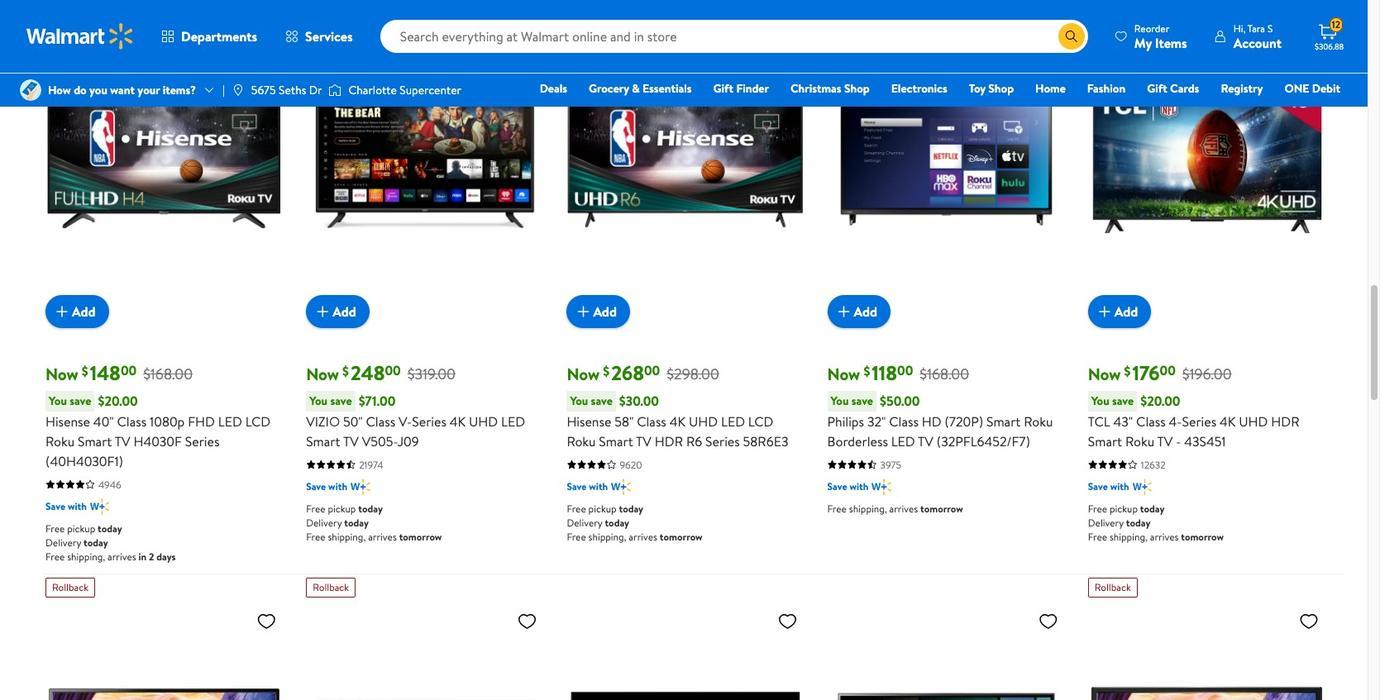 Task type: vqa. For each thing, say whether or not it's contained in the screenshot.


Task type: locate. For each thing, give the bounding box(es) containing it.
5 add from the left
[[1115, 302, 1139, 321]]

supercenter
[[400, 82, 462, 98]]

essentials
[[643, 80, 692, 97]]

tv down the hd
[[918, 432, 934, 451]]

2 add button from the left
[[306, 295, 370, 328]]

1 add button from the left
[[45, 295, 109, 328]]

seths
[[279, 82, 306, 98]]

tv for 248
[[343, 432, 359, 451]]

save left walmart plus icon on the bottom of page
[[567, 480, 587, 494]]

gift left finder
[[714, 80, 734, 97]]

$20.00 up 4-
[[1141, 392, 1181, 411]]

tv left the '-'
[[1158, 432, 1173, 451]]

add button up 268
[[567, 295, 630, 328]]

now left 176
[[1088, 363, 1121, 385]]

1 add to cart image from the left
[[313, 302, 333, 322]]

00 inside now $ 268 00 $298.00
[[644, 362, 660, 380]]

rollback for gpx 32" dled tv, te3219b image
[[52, 581, 89, 595]]

58r6e3
[[743, 432, 789, 451]]

2 $20.00 from the left
[[1141, 392, 1181, 411]]

2 horizontal spatial 4k
[[1220, 413, 1236, 431]]

free pickup today delivery today free shipping, arrives tomorrow down 12632
[[1088, 502, 1224, 544]]

2 save from the left
[[330, 393, 352, 409]]

1 shop from the left
[[845, 80, 870, 97]]

2 rollback from the left
[[313, 581, 349, 595]]

walmart plus image down 12632
[[1133, 479, 1152, 495]]

add up 148
[[72, 302, 96, 321]]

add to cart image
[[313, 302, 333, 322], [834, 302, 854, 322], [1095, 302, 1115, 322]]

your
[[138, 82, 160, 98]]

0 horizontal spatial lcd
[[245, 413, 271, 431]]

roku inside the you save $20.00 tcl 43" class 4-series 4k uhd hdr smart roku tv - 43s451
[[1126, 432, 1155, 451]]

smart for 268
[[599, 432, 633, 451]]

delivery for 248
[[306, 516, 342, 530]]

lcd up 58r6e3
[[749, 413, 774, 431]]

smart inside you save $30.00 hisense 58" class 4k uhd led lcd roku smart tv hdr r6 series 58r6e3
[[599, 432, 633, 451]]

$ for 176
[[1125, 362, 1131, 381]]

50"
[[343, 413, 363, 431]]

2 horizontal spatial add to cart image
[[1095, 302, 1115, 322]]

delivery for 148
[[45, 536, 81, 550]]

you up tcl
[[1092, 393, 1110, 409]]

1 class from the left
[[117, 413, 147, 431]]

uhd inside the you save $71.00 vizio 50" class v-series 4k uhd led smart tv v505-j09
[[469, 413, 498, 431]]

grocery & essentials link
[[582, 79, 699, 98]]

save left $30.00
[[591, 393, 613, 409]]

add for 248
[[333, 302, 356, 321]]

add up 176
[[1115, 302, 1139, 321]]

4k right v-
[[450, 413, 466, 431]]

class for 248
[[366, 413, 396, 431]]

free pickup today delivery today free shipping, arrives tomorrow down 21974
[[306, 502, 442, 544]]

gift finder
[[714, 80, 769, 97]]

class inside the you save $20.00 hisense 40" class 1080p fhd led lcd roku smart tv h4030f series (40h4030f1)
[[117, 413, 147, 431]]

00 up the you save $20.00 hisense 40" class 1080p fhd led lcd roku smart tv h4030f series (40h4030f1)
[[121, 362, 137, 380]]

shipping, down walmart plus icon on the bottom of page
[[589, 530, 627, 544]]

add to favorites list, philips 32" class hd (720p) smart roku borderless led tv (32pfl6452/f7) image
[[1039, 0, 1059, 21]]

ilive 23.6" led tv/dvd combo, itde2490b image
[[1088, 605, 1326, 701]]

you for 176
[[1092, 393, 1110, 409]]

save
[[70, 393, 91, 409], [330, 393, 352, 409], [591, 393, 613, 409], [852, 393, 874, 409], [1113, 393, 1134, 409]]

4 class from the left
[[890, 413, 919, 431]]

5 add button from the left
[[1088, 295, 1152, 328]]

2 add to cart image from the left
[[834, 302, 854, 322]]

finder
[[737, 80, 769, 97]]

4k up 43s451
[[1220, 413, 1236, 431]]

4k inside the you save $71.00 vizio 50" class v-series 4k uhd led smart tv v505-j09
[[450, 413, 466, 431]]

2 class from the left
[[366, 413, 396, 431]]

items
[[1156, 34, 1188, 52]]

0 vertical spatial hdr
[[1272, 413, 1300, 431]]

$
[[82, 362, 88, 381], [342, 362, 349, 381], [603, 362, 610, 381], [864, 362, 871, 381], [1125, 362, 1131, 381]]

tv inside you save $50.00 philips 32" class hd (720p) smart roku borderless led tv (32pfl6452/f7)
[[918, 432, 934, 451]]

you inside the you save $20.00 hisense 40" class 1080p fhd led lcd roku smart tv h4030f series (40h4030f1)
[[49, 393, 67, 409]]

|
[[223, 82, 225, 98]]

hisense inside the you save $20.00 hisense 40" class 1080p fhd led lcd roku smart tv h4030f series (40h4030f1)
[[45, 413, 90, 431]]

add to favorites list, vizio 50" class v-series 4k uhd led smart tv v505-j09 image
[[517, 0, 537, 21]]

1 horizontal spatial shop
[[989, 80, 1014, 97]]

00 up $30.00
[[644, 362, 660, 380]]

3 save from the left
[[591, 393, 613, 409]]

shop
[[845, 80, 870, 97], [989, 80, 1014, 97]]

tv down 50"
[[343, 432, 359, 451]]

add button up the '118'
[[828, 295, 891, 328]]

delivery for 176
[[1088, 516, 1124, 530]]

1 free pickup today delivery today free shipping, arrives tomorrow from the left
[[306, 502, 442, 544]]

tv for 148
[[115, 432, 130, 451]]

save with down vizio
[[306, 480, 347, 494]]

add for 118
[[854, 302, 878, 321]]

gift
[[714, 80, 734, 97], [1148, 80, 1168, 97]]

arrives
[[890, 502, 918, 516], [368, 530, 397, 544], [629, 530, 658, 544], [1150, 530, 1179, 544], [108, 550, 136, 564]]

$168.00 inside now $ 118 00 $168.00
[[920, 364, 970, 384]]

 image for how
[[20, 79, 41, 101]]

lcd for 268
[[749, 413, 774, 431]]

deals
[[540, 80, 568, 97]]

$ inside now $ 148 00 $168.00
[[82, 362, 88, 381]]

save up 32"
[[852, 393, 874, 409]]

1 4k from the left
[[450, 413, 466, 431]]

1 add to cart image from the left
[[52, 302, 72, 322]]

0 horizontal spatial free pickup today delivery today free shipping, arrives tomorrow
[[306, 502, 442, 544]]

1 vertical spatial hdr
[[655, 432, 683, 451]]

1 horizontal spatial hdr
[[1272, 413, 1300, 431]]

2 $ from the left
[[342, 362, 349, 381]]

2 horizontal spatial rollback
[[1095, 581, 1131, 595]]

class inside you save $50.00 philips 32" class hd (720p) smart roku borderless led tv (32pfl6452/f7)
[[890, 413, 919, 431]]

roku
[[1024, 413, 1053, 431], [45, 432, 75, 451], [567, 432, 596, 451], [1126, 432, 1155, 451]]

now inside now $ 118 00 $168.00
[[828, 363, 861, 385]]

save for 268
[[591, 393, 613, 409]]

tv inside the you save $71.00 vizio 50" class v-series 4k uhd led smart tv v505-j09
[[343, 432, 359, 451]]

2 tv from the left
[[343, 432, 359, 451]]

add button for 176
[[1088, 295, 1152, 328]]

uhd right v-
[[469, 413, 498, 431]]

0 horizontal spatial gift
[[714, 80, 734, 97]]

1 horizontal spatial uhd
[[689, 413, 718, 431]]

1 $168.00 from the left
[[143, 364, 193, 384]]

series down fhd
[[185, 432, 220, 451]]

toy shop
[[969, 80, 1014, 97]]

save inside you save $30.00 hisense 58" class 4k uhd led lcd roku smart tv hdr r6 series 58r6e3
[[591, 393, 613, 409]]

free pickup today delivery today free shipping, arrives tomorrow down walmart plus icon on the bottom of page
[[567, 502, 703, 544]]

delivery for 268
[[567, 516, 603, 530]]

tv left h4030f
[[115, 432, 130, 451]]

now for 118
[[828, 363, 861, 385]]

1 tv from the left
[[115, 432, 130, 451]]

add button for 118
[[828, 295, 891, 328]]

with down 43"
[[1111, 480, 1130, 494]]

$ inside now $ 118 00 $168.00
[[864, 362, 871, 381]]

$168.00 inside now $ 148 00 $168.00
[[143, 364, 193, 384]]

4k
[[450, 413, 466, 431], [670, 413, 686, 431], [1220, 413, 1236, 431]]

4 save from the left
[[852, 393, 874, 409]]

1 lcd from the left
[[245, 413, 271, 431]]

hi, tara s account
[[1234, 21, 1282, 52]]

$ left 268
[[603, 362, 610, 381]]

walmart plus image for 148
[[90, 499, 109, 515]]

add to favorites list, hisense 58" class 4k uhd led lcd roku smart tv hdr r6 series 58r6e3 image
[[778, 0, 798, 21]]

you
[[89, 82, 107, 98]]

$196.00
[[1183, 364, 1232, 384]]

christmas shop link
[[783, 79, 877, 98]]

4 tv from the left
[[918, 432, 934, 451]]

00 inside now $ 148 00 $168.00
[[121, 362, 137, 380]]

3 rollback from the left
[[1095, 581, 1131, 595]]

uhd inside the you save $20.00 tcl 43" class 4-series 4k uhd hdr smart roku tv - 43s451
[[1239, 413, 1269, 431]]

series right "r6"
[[706, 432, 740, 451]]

shipping, inside free pickup today delivery today free shipping, arrives in 2 days
[[67, 550, 105, 564]]

add button up 248
[[306, 295, 370, 328]]

add
[[72, 302, 96, 321], [333, 302, 356, 321], [593, 302, 617, 321], [854, 302, 878, 321], [1115, 302, 1139, 321]]

now $ 176 00 $196.00
[[1088, 359, 1232, 387]]

1 $ from the left
[[82, 362, 88, 381]]

free pickup today delivery today free shipping, arrives tomorrow
[[306, 502, 442, 544], [567, 502, 703, 544], [1088, 502, 1224, 544]]

$ inside now $ 248 00 $319.00
[[342, 362, 349, 381]]

$ inside now $ 268 00 $298.00
[[603, 362, 610, 381]]

3 now from the left
[[567, 363, 600, 385]]

3 add to cart image from the left
[[1095, 302, 1115, 322]]

save with down "(40h4030f1)" at left
[[45, 499, 87, 514]]

registry
[[1221, 80, 1264, 97]]

176
[[1133, 359, 1160, 387]]

arrives down 21974
[[368, 530, 397, 544]]

lcd inside the you save $20.00 hisense 40" class 1080p fhd led lcd roku smart tv h4030f series (40h4030f1)
[[245, 413, 271, 431]]

series inside the you save $20.00 tcl 43" class 4-series 4k uhd hdr smart roku tv - 43s451
[[1183, 413, 1217, 431]]

5675 seths dr
[[251, 82, 322, 98]]

12
[[1332, 18, 1341, 32]]

add to cart image
[[52, 302, 72, 322], [574, 302, 593, 322]]

vizio
[[306, 413, 340, 431]]

4 now from the left
[[828, 363, 861, 385]]

00 inside now $ 118 00 $168.00
[[898, 362, 913, 380]]

3 $ from the left
[[603, 362, 610, 381]]

pickup for 268
[[589, 502, 617, 516]]

tv for 118
[[918, 432, 934, 451]]

you inside the you save $20.00 tcl 43" class 4-series 4k uhd hdr smart roku tv - 43s451
[[1092, 393, 1110, 409]]

hdr inside the you save $20.00 tcl 43" class 4-series 4k uhd hdr smart roku tv - 43s451
[[1272, 413, 1300, 431]]

00 inside now $ 176 00 $196.00
[[1160, 362, 1176, 380]]

arrives left in
[[108, 550, 136, 564]]

2 $168.00 from the left
[[920, 364, 970, 384]]

2 00 from the left
[[385, 362, 401, 380]]

0 horizontal spatial $20.00
[[98, 392, 138, 411]]

class right 40"
[[117, 413, 147, 431]]

add to cart image for 268
[[574, 302, 593, 322]]

save for 248
[[306, 480, 326, 494]]

save with for 148
[[45, 499, 87, 514]]

1 now from the left
[[45, 363, 78, 385]]

3 you from the left
[[570, 393, 588, 409]]

$ left 148
[[82, 362, 88, 381]]

0 horizontal spatial add to cart image
[[313, 302, 333, 322]]

now for 148
[[45, 363, 78, 385]]

2 gift from the left
[[1148, 80, 1168, 97]]

hdr
[[1272, 413, 1300, 431], [655, 432, 683, 451]]

tv inside the you save $20.00 tcl 43" class 4-series 4k uhd hdr smart roku tv - 43s451
[[1158, 432, 1173, 451]]

shop right toy
[[989, 80, 1014, 97]]

reorder
[[1135, 21, 1170, 35]]

save with down tcl
[[1088, 480, 1130, 494]]

now inside now $ 176 00 $196.00
[[1088, 363, 1121, 385]]

save inside the you save $20.00 hisense 40" class 1080p fhd led lcd roku smart tv h4030f series (40h4030f1)
[[70, 393, 91, 409]]

save with left walmart plus icon on the bottom of page
[[567, 480, 608, 494]]

add up 268
[[593, 302, 617, 321]]

tv up the 9620
[[636, 432, 652, 451]]

class up 'v505-' at the bottom left of the page
[[366, 413, 396, 431]]

now left 248
[[306, 363, 339, 385]]

lcd
[[245, 413, 271, 431], [749, 413, 774, 431]]

smart inside you save $50.00 philips 32" class hd (720p) smart roku borderless led tv (32pfl6452/f7)
[[987, 413, 1021, 431]]

smart down 58"
[[599, 432, 633, 451]]

5 tv from the left
[[1158, 432, 1173, 451]]

0 horizontal spatial rollback
[[52, 581, 89, 595]]

toy shop link
[[962, 79, 1022, 98]]

5 00 from the left
[[1160, 362, 1176, 380]]

0 horizontal spatial add to cart image
[[52, 302, 72, 322]]

free pickup today delivery today free shipping, arrives in 2 days
[[45, 522, 176, 564]]

tomorrow
[[921, 502, 964, 516], [399, 530, 442, 544], [660, 530, 703, 544], [1181, 530, 1224, 544]]

shipping, left in
[[67, 550, 105, 564]]

00 up $50.00 at bottom
[[898, 362, 913, 380]]

1 horizontal spatial 4k
[[670, 413, 686, 431]]

hisense
[[45, 413, 90, 431], [567, 413, 612, 431]]

save with for 248
[[306, 480, 347, 494]]

now
[[45, 363, 78, 385], [306, 363, 339, 385], [567, 363, 600, 385], [828, 363, 861, 385], [1088, 363, 1121, 385]]

arrives down 12632
[[1150, 530, 1179, 544]]

4 you from the left
[[831, 393, 849, 409]]

save down vizio
[[306, 480, 326, 494]]

lcd for 148
[[245, 413, 271, 431]]

2 hisense from the left
[[567, 413, 612, 431]]

save up 50"
[[330, 393, 352, 409]]

tv
[[115, 432, 130, 451], [343, 432, 359, 451], [636, 432, 652, 451], [918, 432, 934, 451], [1158, 432, 1173, 451]]

gift left cards
[[1148, 80, 1168, 97]]

class down $50.00 at bottom
[[890, 413, 919, 431]]

you save $71.00 vizio 50" class v-series 4k uhd led smart tv v505-j09
[[306, 392, 525, 451]]

save with for 268
[[567, 480, 608, 494]]

40"
[[93, 413, 114, 431]]

walmart plus image down 4946
[[90, 499, 109, 515]]

2 shop from the left
[[989, 80, 1014, 97]]

series inside the you save $71.00 vizio 50" class v-series 4k uhd led smart tv v505-j09
[[412, 413, 447, 431]]

hisense 40" class 1080p fhd led lcd roku smart tv h4030f series (40h4030f1) image
[[45, 0, 283, 315]]

3 uhd from the left
[[1239, 413, 1269, 431]]

5 class from the left
[[1137, 413, 1166, 431]]

shop for christmas shop
[[845, 80, 870, 97]]

1 horizontal spatial $20.00
[[1141, 392, 1181, 411]]

tv inside you save $30.00 hisense 58" class 4k uhd led lcd roku smart tv hdr r6 series 58r6e3
[[636, 432, 652, 451]]

save down 148
[[70, 393, 91, 409]]

5 save from the left
[[1113, 393, 1134, 409]]

4 add button from the left
[[828, 295, 891, 328]]

arrives inside free pickup today delivery today free shipping, arrives in 2 days
[[108, 550, 136, 564]]

1 horizontal spatial lcd
[[749, 413, 774, 431]]

do
[[74, 82, 87, 98]]

you inside you save $30.00 hisense 58" class 4k uhd led lcd roku smart tv hdr r6 series 58r6e3
[[570, 393, 588, 409]]

class left 4-
[[1137, 413, 1166, 431]]

2 horizontal spatial uhd
[[1239, 413, 1269, 431]]

class down $30.00
[[637, 413, 667, 431]]

smart inside the you save $20.00 tcl 43" class 4-series 4k uhd hdr smart roku tv - 43s451
[[1088, 432, 1123, 451]]

now left 148
[[45, 363, 78, 385]]

you left $30.00
[[570, 393, 588, 409]]

now for 268
[[567, 363, 600, 385]]

2 now from the left
[[306, 363, 339, 385]]

shipping, for 248
[[328, 530, 366, 544]]

toy
[[969, 80, 986, 97]]

now $ 268 00 $298.00
[[567, 359, 720, 387]]

now left 268
[[567, 363, 600, 385]]

3 add from the left
[[593, 302, 617, 321]]

arrives down walmart plus icon on the bottom of page
[[629, 530, 658, 544]]

 image for 5675
[[231, 84, 245, 97]]

4 $ from the left
[[864, 362, 871, 381]]

class for 148
[[117, 413, 147, 431]]

00
[[121, 362, 137, 380], [385, 362, 401, 380], [644, 362, 660, 380], [898, 362, 913, 380], [1160, 362, 1176, 380]]

you save $30.00 hisense 58" class 4k uhd led lcd roku smart tv hdr r6 series 58r6e3
[[567, 392, 789, 451]]

smart up the '(32pfl6452/f7)' at right bottom
[[987, 413, 1021, 431]]

0 horizontal spatial  image
[[20, 79, 41, 101]]

save for 118
[[828, 480, 848, 494]]

1 00 from the left
[[121, 362, 137, 380]]

you up the philips
[[831, 393, 849, 409]]

1 add from the left
[[72, 302, 96, 321]]

uhd inside you save $30.00 hisense 58" class 4k uhd led lcd roku smart tv hdr r6 series 58r6e3
[[689, 413, 718, 431]]

0 horizontal spatial shop
[[845, 80, 870, 97]]

4k inside the you save $20.00 tcl 43" class 4-series 4k uhd hdr smart roku tv - 43s451
[[1220, 413, 1236, 431]]

$ left 248
[[342, 362, 349, 381]]

1 horizontal spatial gift
[[1148, 80, 1168, 97]]

4k inside you save $30.00 hisense 58" class 4k uhd led lcd roku smart tv hdr r6 series 58r6e3
[[670, 413, 686, 431]]

rollback for ilive 23.6" led tv/dvd combo, itde2490b image
[[1095, 581, 1131, 595]]

 image left how
[[20, 79, 41, 101]]

you for 248
[[310, 393, 328, 409]]

2 horizontal spatial free pickup today delivery today free shipping, arrives tomorrow
[[1088, 502, 1224, 544]]

 image
[[329, 82, 342, 98]]

class
[[117, 413, 147, 431], [366, 413, 396, 431], [637, 413, 667, 431], [890, 413, 919, 431], [1137, 413, 1166, 431]]

save inside the you save $71.00 vizio 50" class v-series 4k uhd led smart tv v505-j09
[[330, 393, 352, 409]]

3 class from the left
[[637, 413, 667, 431]]

3 tv from the left
[[636, 432, 652, 451]]

hd
[[922, 413, 942, 431]]

 image
[[20, 79, 41, 101], [231, 84, 245, 97]]

with for 176
[[1111, 480, 1130, 494]]

smart for 248
[[306, 432, 341, 451]]

1 horizontal spatial $168.00
[[920, 364, 970, 384]]

save down borderless
[[828, 480, 848, 494]]

you inside the you save $71.00 vizio 50" class v-series 4k uhd led smart tv v505-j09
[[310, 393, 328, 409]]

3 4k from the left
[[1220, 413, 1236, 431]]

save inside the you save $20.00 tcl 43" class 4-series 4k uhd hdr smart roku tv - 43s451
[[1113, 393, 1134, 409]]

5 you from the left
[[1092, 393, 1110, 409]]

save with down borderless
[[828, 480, 869, 494]]

$168.00 for 148
[[143, 364, 193, 384]]

$168.00 up 1080p
[[143, 364, 193, 384]]

add button up 176
[[1088, 295, 1152, 328]]

save up 43"
[[1113, 393, 1134, 409]]

shipping, down 12632
[[1110, 530, 1148, 544]]

$ left the '118'
[[864, 362, 871, 381]]

1 rollback from the left
[[52, 581, 89, 595]]

class for 118
[[890, 413, 919, 431]]

smart inside the you save $20.00 hisense 40" class 1080p fhd led lcd roku smart tv h4030f series (40h4030f1)
[[78, 432, 112, 451]]

$ inside now $ 176 00 $196.00
[[1125, 362, 1131, 381]]

$168.00
[[143, 364, 193, 384], [920, 364, 970, 384]]

1 hisense from the left
[[45, 413, 90, 431]]

1 gift from the left
[[714, 80, 734, 97]]

save
[[306, 480, 326, 494], [567, 480, 587, 494], [828, 480, 848, 494], [1088, 480, 1108, 494], [45, 499, 65, 514]]

1 horizontal spatial add to cart image
[[834, 302, 854, 322]]

save with for 176
[[1088, 480, 1130, 494]]

you up vizio
[[310, 393, 328, 409]]

class inside the you save $71.00 vizio 50" class v-series 4k uhd led smart tv v505-j09
[[366, 413, 396, 431]]

4k down $298.00
[[670, 413, 686, 431]]

00 for 118
[[898, 362, 913, 380]]

with up the free shipping, arrives tomorrow
[[850, 480, 869, 494]]

now left the '118'
[[828, 363, 861, 385]]

pickup for 148
[[67, 522, 95, 536]]

you
[[49, 393, 67, 409], [310, 393, 328, 409], [570, 393, 588, 409], [831, 393, 849, 409], [1092, 393, 1110, 409]]

tv inside the you save $20.00 hisense 40" class 1080p fhd led lcd roku smart tv h4030f series (40h4030f1)
[[115, 432, 130, 451]]

2 add to cart image from the left
[[574, 302, 593, 322]]

1 horizontal spatial add to cart image
[[574, 302, 593, 322]]

save for 118
[[852, 393, 874, 409]]

00 inside now $ 248 00 $319.00
[[385, 362, 401, 380]]

 image right |
[[231, 84, 245, 97]]

$ for 248
[[342, 362, 349, 381]]

00 up $71.00
[[385, 362, 401, 380]]

0 horizontal spatial 4k
[[450, 413, 466, 431]]

smart down vizio
[[306, 432, 341, 451]]

today
[[358, 502, 383, 516], [619, 502, 644, 516], [1141, 502, 1165, 516], [344, 516, 369, 530], [605, 516, 630, 530], [1127, 516, 1151, 530], [98, 522, 122, 536], [84, 536, 108, 550]]

2 free pickup today delivery today free shipping, arrives tomorrow from the left
[[567, 502, 703, 544]]

now inside now $ 268 00 $298.00
[[567, 363, 600, 385]]

$ left 176
[[1125, 362, 1131, 381]]

uhd for 176
[[1239, 413, 1269, 431]]

3 free pickup today delivery today free shipping, arrives tomorrow from the left
[[1088, 502, 1224, 544]]

add button up 148
[[45, 295, 109, 328]]

uhd right 4-
[[1239, 413, 1269, 431]]

$ for 118
[[864, 362, 871, 381]]

1 horizontal spatial rollback
[[313, 581, 349, 595]]

0 horizontal spatial $168.00
[[143, 364, 193, 384]]

148
[[90, 359, 121, 387]]

smart inside the you save $71.00 vizio 50" class v-series 4k uhd led smart tv v505-j09
[[306, 432, 341, 451]]

hisense left 58"
[[567, 413, 612, 431]]

$168.00 for 118
[[920, 364, 970, 384]]

departments button
[[147, 17, 271, 56]]

pickup inside free pickup today delivery today free shipping, arrives in 2 days
[[67, 522, 95, 536]]

smart down 40"
[[78, 432, 112, 451]]

add for 268
[[593, 302, 617, 321]]

00 left $196.00 at bottom right
[[1160, 362, 1176, 380]]

1 horizontal spatial hisense
[[567, 413, 612, 431]]

now inside now $ 248 00 $319.00
[[306, 363, 339, 385]]

lcd inside you save $30.00 hisense 58" class 4k uhd led lcd roku smart tv hdr r6 series 58r6e3
[[749, 413, 774, 431]]

2 add from the left
[[333, 302, 356, 321]]

2 uhd from the left
[[689, 413, 718, 431]]

lg 43" class 4k uhd 2160p webos smart tv - 43uq7070zud image
[[828, 605, 1065, 701]]

tomorrow for 176
[[1181, 530, 1224, 544]]

walmart plus image
[[611, 479, 631, 495]]

0 horizontal spatial hdr
[[655, 432, 683, 451]]

lcd right fhd
[[245, 413, 271, 431]]

gpx 32" dled tv, te3219b image
[[45, 605, 283, 701]]

$20.00 up 40"
[[98, 392, 138, 411]]

$20.00
[[98, 392, 138, 411], [1141, 392, 1181, 411]]

shipping, down 21974
[[328, 530, 366, 544]]

4 add from the left
[[854, 302, 878, 321]]

1 you from the left
[[49, 393, 67, 409]]

with left walmart plus icon on the bottom of page
[[589, 480, 608, 494]]

you up "(40h4030f1)" at left
[[49, 393, 67, 409]]

account
[[1234, 34, 1282, 52]]

how do you want your items?
[[48, 82, 196, 98]]

you inside you save $50.00 philips 32" class hd (720p) smart roku borderless led tv (32pfl6452/f7)
[[831, 393, 849, 409]]

3 add button from the left
[[567, 295, 630, 328]]

1 $20.00 from the left
[[98, 392, 138, 411]]

with down vizio
[[328, 480, 347, 494]]

add button
[[45, 295, 109, 328], [306, 295, 370, 328], [567, 295, 630, 328], [828, 295, 891, 328], [1088, 295, 1152, 328]]

reorder my items
[[1135, 21, 1188, 52]]

2 you from the left
[[310, 393, 328, 409]]

one
[[1285, 80, 1310, 97]]

1 horizontal spatial  image
[[231, 84, 245, 97]]

walmart plus image for 176
[[1133, 479, 1152, 495]]

0 horizontal spatial uhd
[[469, 413, 498, 431]]

you for 148
[[49, 393, 67, 409]]

$ for 268
[[603, 362, 610, 381]]

uhd for 248
[[469, 413, 498, 431]]

class inside you save $30.00 hisense 58" class 4k uhd led lcd roku smart tv hdr r6 series 58r6e3
[[637, 413, 667, 431]]

0 horizontal spatial hisense
[[45, 413, 90, 431]]

hisense inside you save $30.00 hisense 58" class 4k uhd led lcd roku smart tv hdr r6 series 58r6e3
[[567, 413, 612, 431]]

save down tcl
[[1088, 480, 1108, 494]]

save with for 118
[[828, 480, 869, 494]]

3 00 from the left
[[644, 362, 660, 380]]

$20.00 inside the you save $20.00 hisense 40" class 1080p fhd led lcd roku smart tv h4030f series (40h4030f1)
[[98, 392, 138, 411]]

rollback
[[52, 581, 89, 595], [313, 581, 349, 595], [1095, 581, 1131, 595]]

now for 248
[[306, 363, 339, 385]]

118
[[872, 359, 898, 387]]

now inside now $ 148 00 $168.00
[[45, 363, 78, 385]]

00 for 176
[[1160, 362, 1176, 380]]

2 4k from the left
[[670, 413, 686, 431]]

delivery inside free pickup today delivery today free shipping, arrives in 2 days
[[45, 536, 81, 550]]

led
[[218, 413, 242, 431], [501, 413, 525, 431], [721, 413, 745, 431], [892, 432, 916, 451]]

1 save from the left
[[70, 393, 91, 409]]

uhd up "r6"
[[689, 413, 718, 431]]

shop right christmas
[[845, 80, 870, 97]]

walmart plus image down 3975
[[872, 479, 892, 495]]

walmart plus image
[[351, 479, 370, 495], [872, 479, 892, 495], [1133, 479, 1152, 495], [90, 499, 109, 515]]

arrives for 268
[[629, 530, 658, 544]]

shipping, for 268
[[589, 530, 627, 544]]

4 00 from the left
[[898, 362, 913, 380]]

1 horizontal spatial free pickup today delivery today free shipping, arrives tomorrow
[[567, 502, 703, 544]]

class inside the you save $20.00 tcl 43" class 4-series 4k uhd hdr smart roku tv - 43s451
[[1137, 413, 1166, 431]]

add up 248
[[333, 302, 356, 321]]

5 $ from the left
[[1125, 362, 1131, 381]]

add up the '118'
[[854, 302, 878, 321]]

Walmart Site-Wide search field
[[380, 20, 1088, 53]]

$20.00 inside the you save $20.00 tcl 43" class 4-series 4k uhd hdr smart roku tv - 43s451
[[1141, 392, 1181, 411]]

v505-
[[362, 432, 398, 451]]

5 now from the left
[[1088, 363, 1121, 385]]

save inside you save $50.00 philips 32" class hd (720p) smart roku borderless led tv (32pfl6452/f7)
[[852, 393, 874, 409]]

save down "(40h4030f1)" at left
[[45, 499, 65, 514]]

2 lcd from the left
[[749, 413, 774, 431]]

home link
[[1028, 79, 1074, 98]]

00 for 148
[[121, 362, 137, 380]]

1 uhd from the left
[[469, 413, 498, 431]]

series up 43s451
[[1183, 413, 1217, 431]]

led inside the you save $20.00 hisense 40" class 1080p fhd led lcd roku smart tv h4030f series (40h4030f1)
[[218, 413, 242, 431]]



Task type: describe. For each thing, give the bounding box(es) containing it.
58"
[[615, 413, 634, 431]]

$306.88
[[1315, 41, 1344, 52]]

3975
[[881, 458, 902, 472]]

charlotte
[[349, 82, 397, 98]]

add for 148
[[72, 302, 96, 321]]

dr
[[309, 82, 322, 98]]

with for 148
[[68, 499, 87, 514]]

services
[[305, 27, 353, 45]]

days
[[157, 550, 176, 564]]

electronics
[[892, 80, 948, 97]]

arrives down 3975
[[890, 502, 918, 516]]

cards
[[1171, 80, 1200, 97]]

now $ 248 00 $319.00
[[306, 359, 456, 387]]

save for 176
[[1113, 393, 1134, 409]]

$ for 148
[[82, 362, 88, 381]]

r6
[[687, 432, 703, 451]]

roku inside you save $30.00 hisense 58" class 4k uhd led lcd roku smart tv hdr r6 series 58r6e3
[[567, 432, 596, 451]]

hdr inside you save $30.00 hisense 58" class 4k uhd led lcd roku smart tv hdr r6 series 58r6e3
[[655, 432, 683, 451]]

arrives for 176
[[1150, 530, 1179, 544]]

gift cards
[[1148, 80, 1200, 97]]

tomorrow for 268
[[660, 530, 703, 544]]

add to favorites list, gpx 32" dled tv, te3219b image
[[257, 611, 276, 632]]

now $ 118 00 $168.00
[[828, 359, 970, 387]]

deals link
[[532, 79, 575, 98]]

roku inside the you save $20.00 hisense 40" class 1080p fhd led lcd roku smart tv h4030f series (40h4030f1)
[[45, 432, 75, 451]]

borderless
[[828, 432, 888, 451]]

$298.00
[[667, 364, 720, 384]]

tcl
[[1088, 413, 1111, 431]]

add button for 248
[[306, 295, 370, 328]]

electronics link
[[884, 79, 955, 98]]

smart for 176
[[1088, 432, 1123, 451]]

1080p
[[150, 413, 185, 431]]

grocery & essentials
[[589, 80, 692, 97]]

tcl 43" class 4-series 4k uhd hdr smart roku tv - 43s451 image
[[1088, 0, 1326, 315]]

shipping, for 176
[[1110, 530, 1148, 544]]

vizio 50" class v-series 4k uhd led smart tv v505-j09 image
[[306, 0, 544, 315]]

walmart plus image for 248
[[351, 479, 370, 495]]

now $ 148 00 $168.00
[[45, 359, 193, 387]]

search icon image
[[1065, 30, 1079, 43]]

fashion
[[1088, 80, 1126, 97]]

christmas
[[791, 80, 842, 97]]

want
[[110, 82, 135, 98]]

one debit link
[[1278, 79, 1348, 98]]

save for 248
[[330, 393, 352, 409]]

(40h4030f1)
[[45, 452, 123, 471]]

gift for gift finder
[[714, 80, 734, 97]]

12632
[[1141, 458, 1166, 472]]

led inside you save $30.00 hisense 58" class 4k uhd led lcd roku smart tv hdr r6 series 58r6e3
[[721, 413, 745, 431]]

(32pfl6452/f7)
[[937, 432, 1031, 451]]

gift cards link
[[1140, 79, 1207, 98]]

4k for 248
[[450, 413, 466, 431]]

you for 118
[[831, 393, 849, 409]]

hisense for 268
[[567, 413, 612, 431]]

departments
[[181, 27, 257, 45]]

walmart+ link
[[1284, 103, 1348, 121]]

tcl 43" class 4-series 4k uhd hdr led smart roku tv - 43s453 (new) image
[[567, 605, 805, 701]]

add to cart image for 248
[[313, 302, 333, 322]]

you save $20.00 tcl 43" class 4-series 4k uhd hdr smart roku tv - 43s451
[[1088, 392, 1300, 451]]

fashion link
[[1080, 79, 1133, 98]]

add to favorites list, ilive 23.6" led tv/dvd combo, itde2490b image
[[1300, 611, 1319, 632]]

smart for 148
[[78, 432, 112, 451]]

philips 43" class 4k ultra hd (2160p) google smart led tv (43pul7652/f7) image
[[306, 605, 544, 701]]

free shipping, arrives tomorrow
[[828, 502, 964, 516]]

rollback for philips 43" class 4k ultra hd (2160p) google smart led tv (43pul7652/f7) image
[[313, 581, 349, 595]]

add to favorites list, philips 43" class 4k ultra hd (2160p) google smart led tv (43pul7652/f7) image
[[517, 611, 537, 632]]

arrives for 148
[[108, 550, 136, 564]]

with for 268
[[589, 480, 608, 494]]

you save $20.00 hisense 40" class 1080p fhd led lcd roku smart tv h4030f series (40h4030f1)
[[45, 392, 271, 471]]

class for 268
[[637, 413, 667, 431]]

add for 176
[[1115, 302, 1139, 321]]

$20.00 for 148
[[98, 392, 138, 411]]

fhd
[[188, 413, 215, 431]]

&
[[632, 80, 640, 97]]

248
[[351, 359, 385, 387]]

free pickup today delivery today free shipping, arrives tomorrow for 176
[[1088, 502, 1224, 544]]

$30.00
[[619, 392, 659, 411]]

$319.00
[[408, 364, 456, 384]]

j09
[[398, 432, 419, 451]]

you save $50.00 philips 32" class hd (720p) smart roku borderless led tv (32pfl6452/f7)
[[828, 392, 1053, 451]]

christmas shop
[[791, 80, 870, 97]]

save for 148
[[45, 499, 65, 514]]

add to favorites list, tcl 43" class 4-series 4k uhd hdr smart roku tv - 43s451 image
[[1300, 0, 1319, 21]]

00 for 268
[[644, 362, 660, 380]]

registry link
[[1214, 79, 1271, 98]]

walmart image
[[26, 23, 134, 50]]

gift finder link
[[706, 79, 777, 98]]

5675
[[251, 82, 276, 98]]

shipping, for 148
[[67, 550, 105, 564]]

$71.00
[[359, 392, 396, 411]]

charlotte supercenter
[[349, 82, 462, 98]]

gift for gift cards
[[1148, 80, 1168, 97]]

add to cart image for 118
[[834, 302, 854, 322]]

21974
[[359, 458, 383, 472]]

4946
[[98, 478, 121, 492]]

pickup for 176
[[1110, 502, 1138, 516]]

class for 176
[[1137, 413, 1166, 431]]

free pickup today delivery today free shipping, arrives tomorrow for 268
[[567, 502, 703, 544]]

walmart+
[[1292, 103, 1341, 120]]

-
[[1176, 432, 1182, 451]]

add button for 268
[[567, 295, 630, 328]]

hisense for 148
[[45, 413, 90, 431]]

philips 32" class hd (720p) smart roku borderless led tv (32pfl6452/f7) image
[[828, 0, 1065, 315]]

s
[[1268, 21, 1273, 35]]

add to favorites list, lg 43" class 4k uhd 2160p webos smart tv - 43uq7070zud image
[[1039, 611, 1059, 632]]

tomorrow for 248
[[399, 530, 442, 544]]

43s451
[[1185, 432, 1226, 451]]

items?
[[163, 82, 196, 98]]

with for 118
[[850, 480, 869, 494]]

add to cart image for 148
[[52, 302, 72, 322]]

home
[[1036, 80, 1066, 97]]

add to cart image for 176
[[1095, 302, 1115, 322]]

shipping, down 3975
[[849, 502, 887, 516]]

series inside the you save $20.00 hisense 40" class 1080p fhd led lcd roku smart tv h4030f series (40h4030f1)
[[185, 432, 220, 451]]

pickup for 248
[[328, 502, 356, 516]]

268
[[611, 359, 644, 387]]

tara
[[1248, 21, 1266, 35]]

how
[[48, 82, 71, 98]]

4-
[[1169, 413, 1183, 431]]

add button for 148
[[45, 295, 109, 328]]

tv for 268
[[636, 432, 652, 451]]

9620
[[620, 458, 642, 472]]

roku inside you save $50.00 philips 32" class hd (720p) smart roku borderless led tv (32pfl6452/f7)
[[1024, 413, 1053, 431]]

free pickup today delivery today free shipping, arrives tomorrow for 248
[[306, 502, 442, 544]]

43"
[[1114, 413, 1134, 431]]

one debit walmart+
[[1285, 80, 1341, 120]]

led inside you save $50.00 philips 32" class hd (720p) smart roku borderless led tv (32pfl6452/f7)
[[892, 432, 916, 451]]

save for 176
[[1088, 480, 1108, 494]]

00 for 248
[[385, 362, 401, 380]]

led inside the you save $71.00 vizio 50" class v-series 4k uhd led smart tv v505-j09
[[501, 413, 525, 431]]

my
[[1135, 34, 1152, 52]]

in
[[139, 550, 147, 564]]

arrives for 248
[[368, 530, 397, 544]]

with for 248
[[328, 480, 347, 494]]

h4030f
[[134, 432, 182, 451]]

add to favorites list, tcl 43" class 4-series 4k uhd hdr led smart roku tv - 43s453 (new) image
[[778, 611, 798, 632]]

$50.00
[[880, 392, 920, 411]]

save for 148
[[70, 393, 91, 409]]

hisense 58" class 4k uhd led lcd roku smart tv hdr r6 series 58r6e3 image
[[567, 0, 805, 315]]

you for 268
[[570, 393, 588, 409]]

services button
[[271, 17, 367, 56]]

$20.00 for 176
[[1141, 392, 1181, 411]]

Search search field
[[380, 20, 1088, 53]]

walmart plus image for 118
[[872, 479, 892, 495]]

save for 268
[[567, 480, 587, 494]]

series inside you save $30.00 hisense 58" class 4k uhd led lcd roku smart tv hdr r6 series 58r6e3
[[706, 432, 740, 451]]

hi,
[[1234, 21, 1246, 35]]

32"
[[868, 413, 886, 431]]



